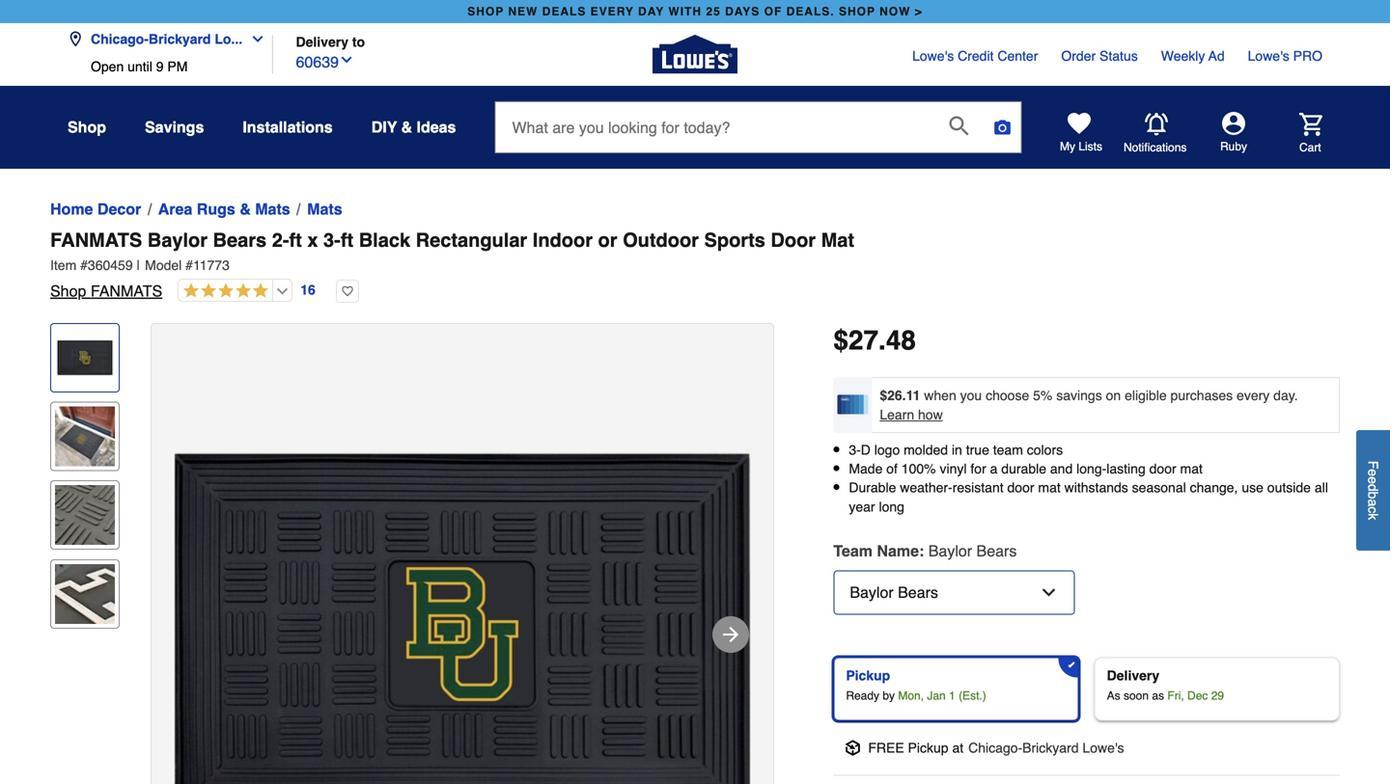 Task type: vqa. For each thing, say whether or not it's contained in the screenshot.
'SHOP ALL ELECTRICAL' LINK
no



Task type: locate. For each thing, give the bounding box(es) containing it.
a up k
[[1366, 499, 1381, 507]]

shop for shop fanmats
[[50, 282, 86, 300]]

1 horizontal spatial lowe's
[[1083, 741, 1124, 756]]

mats up "2-"
[[255, 200, 290, 218]]

0 vertical spatial baylor
[[147, 229, 208, 251]]

x
[[307, 229, 318, 251]]

made
[[849, 462, 883, 477]]

shop down item
[[50, 282, 86, 300]]

black
[[359, 229, 410, 251]]

1 horizontal spatial 3-
[[849, 443, 861, 458]]

f e e d b a c k
[[1366, 461, 1381, 520]]

shop new deals every day with 25 days of deals. shop now >
[[467, 5, 923, 18]]

1 horizontal spatial &
[[401, 118, 412, 136]]

lowe's left the credit
[[912, 48, 954, 64]]

door
[[1149, 462, 1177, 477], [1007, 480, 1034, 496]]

a inside f e e d b a c k button
[[1366, 499, 1381, 507]]

1 vertical spatial delivery
[[1107, 668, 1160, 684]]

0 vertical spatial a
[[990, 462, 998, 477]]

e up the d
[[1366, 469, 1381, 477]]

& right the rugs
[[240, 200, 251, 218]]

camera image
[[993, 118, 1012, 137]]

mats link
[[307, 198, 342, 221]]

2 horizontal spatial lowe's
[[1248, 48, 1290, 64]]

option group
[[826, 650, 1348, 729]]

a right the for
[[990, 462, 998, 477]]

jan
[[927, 690, 946, 703]]

0 horizontal spatial mats
[[255, 200, 290, 218]]

0 horizontal spatial door
[[1007, 480, 1034, 496]]

lowe's credit center link
[[912, 46, 1038, 66]]

0 vertical spatial door
[[1149, 462, 1177, 477]]

0 horizontal spatial pickup
[[846, 668, 890, 684]]

brickyard
[[149, 31, 211, 47], [1023, 741, 1079, 756]]

fanmats  #11773 image
[[152, 324, 773, 785]]

&
[[401, 118, 412, 136], [240, 200, 251, 218]]

$ 27 . 48
[[833, 325, 916, 356]]

my lists
[[1060, 140, 1103, 154]]

lowe's for lowe's credit center
[[912, 48, 954, 64]]

1 horizontal spatial a
[[1366, 499, 1381, 507]]

indoor
[[533, 229, 593, 251]]

mats up x
[[307, 200, 342, 218]]

to
[[352, 34, 365, 50]]

order status link
[[1061, 46, 1138, 66]]

lowe's for lowe's pro
[[1248, 48, 1290, 64]]

0 vertical spatial shop
[[68, 118, 106, 136]]

dec
[[1187, 690, 1208, 703]]

25
[[706, 5, 721, 18]]

1 horizontal spatial brickyard
[[1023, 741, 1079, 756]]

0 vertical spatial bears
[[213, 229, 267, 251]]

0 vertical spatial delivery
[[296, 34, 349, 50]]

0 horizontal spatial brickyard
[[149, 31, 211, 47]]

as
[[1152, 690, 1164, 703]]

lowe's
[[912, 48, 954, 64], [1248, 48, 1290, 64], [1083, 741, 1124, 756]]

d
[[1366, 484, 1381, 492]]

brickyard inside 'button'
[[149, 31, 211, 47]]

1 # from the left
[[80, 258, 88, 273]]

3- up made
[[849, 443, 861, 458]]

2 # from the left
[[186, 258, 193, 273]]

item number 3 6 0 4 5 9 and model number 1 1 7 7 3 element
[[50, 256, 1340, 275]]

chicago- right the at
[[968, 741, 1023, 756]]

shop left new
[[467, 5, 504, 18]]

0 vertical spatial chicago-
[[91, 31, 149, 47]]

0 horizontal spatial a
[[990, 462, 998, 477]]

1 horizontal spatial baylor
[[928, 542, 972, 560]]

free pickup at chicago-brickyard lowe's
[[868, 741, 1124, 756]]

search image
[[949, 116, 969, 135]]

by
[[883, 690, 895, 703]]

installations button
[[243, 110, 333, 145]]

now
[[880, 5, 911, 18]]

logo
[[874, 443, 900, 458]]

a inside the 3-d logo molded in true team colors made of 100% vinyl for a durable and long-lasting door mat durable weather-resistant door mat withstands seasonal change, use outside all year long
[[990, 462, 998, 477]]

pickup up ready
[[846, 668, 890, 684]]

1 horizontal spatial pickup
[[908, 741, 949, 756]]

weekly ad
[[1161, 48, 1225, 64]]

bears down resistant
[[977, 542, 1017, 560]]

0 horizontal spatial delivery
[[296, 34, 349, 50]]

weather-
[[900, 480, 953, 496]]

1 vertical spatial 3-
[[849, 443, 861, 458]]

3- inside the 3-d logo molded in true team colors made of 100% vinyl for a durable and long-lasting door mat durable weather-resistant door mat withstands seasonal change, use outside all year long
[[849, 443, 861, 458]]

delivery as soon as fri, dec 29
[[1107, 668, 1224, 703]]

every
[[1237, 388, 1270, 404]]

ruby button
[[1187, 112, 1280, 154]]

rugs
[[197, 200, 235, 218]]

day
[[638, 5, 664, 18]]

pickup left the at
[[908, 741, 949, 756]]

as
[[1107, 690, 1121, 703]]

weekly ad link
[[1161, 46, 1225, 66]]

0 horizontal spatial baylor
[[147, 229, 208, 251]]

long-
[[1077, 462, 1107, 477]]

pickup
[[846, 668, 890, 684], [908, 741, 949, 756]]

1 horizontal spatial bears
[[977, 542, 1017, 560]]

0 vertical spatial 3-
[[323, 229, 341, 251]]

2 mats from the left
[[307, 200, 342, 218]]

my
[[1060, 140, 1075, 154]]

e up b
[[1366, 477, 1381, 484]]

delivery up soon
[[1107, 668, 1160, 684]]

door
[[771, 229, 816, 251]]

heart outline image
[[336, 280, 359, 303]]

in
[[952, 443, 962, 458]]

shop left 'now'
[[839, 5, 876, 18]]

with
[[668, 5, 702, 18]]

mat down and
[[1038, 480, 1061, 496]]

1 horizontal spatial mat
[[1180, 462, 1203, 477]]

f e e d b a c k button
[[1356, 430, 1390, 551]]

1 vertical spatial pickup
[[908, 741, 949, 756]]

0 horizontal spatial mat
[[1038, 480, 1061, 496]]

delivery inside delivery as soon as fri, dec 29
[[1107, 668, 1160, 684]]

durable
[[1001, 462, 1047, 477]]

1 horizontal spatial ft
[[341, 229, 353, 251]]

delivery up 60639
[[296, 34, 349, 50]]

cart
[[1299, 141, 1321, 154]]

60639
[[296, 53, 339, 71]]

choose
[[986, 388, 1029, 404]]

>
[[915, 5, 923, 18]]

.
[[879, 325, 886, 356]]

1 vertical spatial shop
[[50, 282, 86, 300]]

0 vertical spatial fanmats
[[50, 229, 142, 251]]

0 horizontal spatial bears
[[213, 229, 267, 251]]

1 horizontal spatial delivery
[[1107, 668, 1160, 684]]

0 horizontal spatial &
[[240, 200, 251, 218]]

1 vertical spatial a
[[1366, 499, 1381, 507]]

delivery for as
[[1107, 668, 1160, 684]]

# right item
[[80, 258, 88, 273]]

0 vertical spatial pickup
[[846, 668, 890, 684]]

all
[[1315, 480, 1328, 496]]

k
[[1366, 514, 1381, 520]]

0 horizontal spatial ft
[[289, 229, 302, 251]]

pickup inside pickup ready by mon, jan 1 (est.)
[[846, 668, 890, 684]]

0 horizontal spatial chicago-
[[91, 31, 149, 47]]

1 ft from the left
[[289, 229, 302, 251]]

delivery for to
[[296, 34, 349, 50]]

1
[[949, 690, 956, 703]]

decor
[[97, 200, 141, 218]]

fanmats up 360459
[[50, 229, 142, 251]]

5%
[[1033, 388, 1053, 404]]

0 horizontal spatial shop
[[467, 5, 504, 18]]

1 horizontal spatial #
[[186, 258, 193, 273]]

chevron down image
[[242, 31, 266, 47]]

1 mats from the left
[[255, 200, 290, 218]]

fanmats
[[50, 229, 142, 251], [91, 282, 162, 300]]

door down durable
[[1007, 480, 1034, 496]]

baylor up 'model' at the left
[[147, 229, 208, 251]]

2 shop from the left
[[839, 5, 876, 18]]

on
[[1106, 388, 1121, 404]]

d
[[861, 443, 871, 458]]

lowe's down as
[[1083, 741, 1124, 756]]

brickyard up pm
[[149, 31, 211, 47]]

fanmats  #11773 - thumbnail2 image
[[55, 407, 115, 467]]

None search field
[[495, 101, 1022, 169]]

0 horizontal spatial 3-
[[323, 229, 341, 251]]

ft left x
[[289, 229, 302, 251]]

$26.11 when you choose 5% savings on eligible purchases every day. learn how
[[880, 388, 1298, 423]]

1 shop from the left
[[467, 5, 504, 18]]

bears
[[213, 229, 267, 251], [977, 542, 1017, 560]]

# right 'model' at the left
[[186, 258, 193, 273]]

withstands
[[1065, 480, 1128, 496]]

3- right x
[[323, 229, 341, 251]]

mat up change,
[[1180, 462, 1203, 477]]

lowe's left pro
[[1248, 48, 1290, 64]]

brickyard right the at
[[1023, 741, 1079, 756]]

day.
[[1274, 388, 1298, 404]]

lists
[[1079, 140, 1103, 154]]

9
[[156, 59, 164, 74]]

1 horizontal spatial shop
[[839, 5, 876, 18]]

0 horizontal spatial lowe's
[[912, 48, 954, 64]]

1 horizontal spatial mats
[[307, 200, 342, 218]]

& right "diy"
[[401, 118, 412, 136]]

0 vertical spatial brickyard
[[149, 31, 211, 47]]

baylor right :
[[928, 542, 972, 560]]

0 horizontal spatial #
[[80, 258, 88, 273]]

2 e from the top
[[1366, 477, 1381, 484]]

1 horizontal spatial chicago-
[[968, 741, 1023, 756]]

durable
[[849, 480, 896, 496]]

ft right x
[[341, 229, 353, 251]]

delivery
[[296, 34, 349, 50], [1107, 668, 1160, 684]]

shop down open
[[68, 118, 106, 136]]

ruby
[[1220, 140, 1247, 154]]

learn
[[880, 407, 914, 423]]

credit
[[958, 48, 994, 64]]

lowe's home improvement logo image
[[653, 12, 738, 97]]

3- inside fanmats baylor bears 2-ft x 3-ft black rectangular indoor or outdoor sports door mat item # 360459 | model # 11773
[[323, 229, 341, 251]]

chicago- up open
[[91, 31, 149, 47]]

0 vertical spatial &
[[401, 118, 412, 136]]

soon
[[1124, 690, 1149, 703]]

door up seasonal in the right bottom of the page
[[1149, 462, 1177, 477]]

fanmats down |
[[91, 282, 162, 300]]

bears down area rugs & mats link
[[213, 229, 267, 251]]

chicago-
[[91, 31, 149, 47], [968, 741, 1023, 756]]



Task type: describe. For each thing, give the bounding box(es) containing it.
team
[[993, 443, 1023, 458]]

order status
[[1061, 48, 1138, 64]]

home decor
[[50, 200, 141, 218]]

bears inside fanmats baylor bears 2-ft x 3-ft black rectangular indoor or outdoor sports door mat item # 360459 | model # 11773
[[213, 229, 267, 251]]

order
[[1061, 48, 1096, 64]]

you
[[960, 388, 982, 404]]

f
[[1366, 461, 1381, 469]]

item
[[50, 258, 76, 273]]

at
[[952, 741, 964, 756]]

open until 9 pm
[[91, 59, 188, 74]]

ideas
[[417, 118, 456, 136]]

use
[[1242, 480, 1264, 496]]

3-d logo molded in true team colors made of 100% vinyl for a durable and long-lasting door mat durable weather-resistant door mat withstands seasonal change, use outside all year long
[[849, 443, 1328, 515]]

lowe's home improvement lists image
[[1068, 112, 1091, 135]]

chevron down image
[[339, 52, 354, 68]]

rectangular
[[416, 229, 527, 251]]

1 vertical spatial bears
[[977, 542, 1017, 560]]

status
[[1100, 48, 1138, 64]]

vinyl
[[940, 462, 967, 477]]

location image
[[68, 31, 83, 47]]

100%
[[902, 462, 936, 477]]

1 vertical spatial door
[[1007, 480, 1034, 496]]

fri,
[[1168, 690, 1184, 703]]

chicago-brickyard lo...
[[91, 31, 242, 47]]

pickup image
[[845, 741, 861, 756]]

baylor inside fanmats baylor bears 2-ft x 3-ft black rectangular indoor or outdoor sports door mat item # 360459 | model # 11773
[[147, 229, 208, 251]]

fanmats inside fanmats baylor bears 2-ft x 3-ft black rectangular indoor or outdoor sports door mat item # 360459 | model # 11773
[[50, 229, 142, 251]]

& inside button
[[401, 118, 412, 136]]

1 vertical spatial mat
[[1038, 480, 1061, 496]]

shop button
[[68, 110, 106, 145]]

chicago- inside 'button'
[[91, 31, 149, 47]]

savings button
[[145, 110, 204, 145]]

outdoor
[[623, 229, 699, 251]]

home decor link
[[50, 198, 141, 221]]

resistant
[[953, 480, 1004, 496]]

learn how button
[[880, 405, 943, 425]]

for
[[971, 462, 986, 477]]

1 vertical spatial fanmats
[[91, 282, 162, 300]]

1 vertical spatial &
[[240, 200, 251, 218]]

ready
[[846, 690, 880, 703]]

new
[[508, 5, 538, 18]]

and
[[1050, 462, 1073, 477]]

notifications
[[1124, 141, 1187, 154]]

cart button
[[1272, 113, 1323, 155]]

when
[[924, 388, 956, 404]]

area rugs & mats
[[158, 200, 290, 218]]

lowe's home improvement cart image
[[1299, 113, 1323, 136]]

lowe's pro link
[[1248, 46, 1323, 66]]

seasonal
[[1132, 480, 1186, 496]]

open
[[91, 59, 124, 74]]

chicago-brickyard lo... button
[[68, 20, 273, 59]]

savings
[[1056, 388, 1102, 404]]

1 vertical spatial baylor
[[928, 542, 972, 560]]

of
[[886, 462, 898, 477]]

fanmats  #11773 - thumbnail image
[[55, 328, 115, 388]]

11773
[[193, 258, 230, 273]]

:
[[919, 542, 924, 560]]

year
[[849, 499, 875, 515]]

area rugs & mats link
[[158, 198, 290, 221]]

deals
[[542, 5, 586, 18]]

how
[[918, 407, 943, 423]]

1 horizontal spatial door
[[1149, 462, 1177, 477]]

0 vertical spatial mat
[[1180, 462, 1203, 477]]

purchases
[[1171, 388, 1233, 404]]

Search Query text field
[[496, 102, 934, 153]]

2-
[[272, 229, 289, 251]]

(est.)
[[959, 690, 986, 703]]

fanmats  #11773 - thumbnail4 image
[[55, 565, 115, 624]]

|
[[137, 258, 140, 273]]

mon,
[[898, 690, 924, 703]]

true
[[966, 443, 989, 458]]

every
[[591, 5, 634, 18]]

long
[[879, 499, 905, 515]]

installations
[[243, 118, 333, 136]]

2 ft from the left
[[341, 229, 353, 251]]

or
[[598, 229, 617, 251]]

option group containing pickup
[[826, 650, 1348, 729]]

change,
[[1190, 480, 1238, 496]]

fanmats  #11773 - thumbnail3 image
[[55, 486, 115, 546]]

eligible
[[1125, 388, 1167, 404]]

colors
[[1027, 443, 1063, 458]]

b
[[1366, 492, 1381, 499]]

team name : baylor bears
[[833, 542, 1017, 560]]

lo...
[[215, 31, 242, 47]]

days
[[725, 5, 760, 18]]

1 e from the top
[[1366, 469, 1381, 477]]

ad
[[1209, 48, 1225, 64]]

shop for shop
[[68, 118, 106, 136]]

deals.
[[786, 5, 835, 18]]

my lists link
[[1060, 112, 1103, 154]]

sports
[[704, 229, 765, 251]]

1 vertical spatial chicago-
[[968, 741, 1023, 756]]

48
[[886, 325, 916, 356]]

diy
[[371, 118, 397, 136]]

shop fanmats
[[50, 282, 162, 300]]

4.8 stars image
[[179, 283, 269, 301]]

outside
[[1267, 480, 1311, 496]]

arrow right image
[[719, 624, 742, 647]]

c
[[1366, 507, 1381, 514]]

mat
[[821, 229, 854, 251]]

$
[[833, 325, 849, 356]]

name
[[877, 542, 919, 560]]

1 vertical spatial brickyard
[[1023, 741, 1079, 756]]

model
[[145, 258, 182, 273]]

lowe's home improvement notification center image
[[1145, 113, 1168, 136]]

shop new deals every day with 25 days of deals. shop now > link
[[464, 0, 927, 23]]

pm
[[167, 59, 188, 74]]

$26.11
[[880, 388, 920, 404]]



